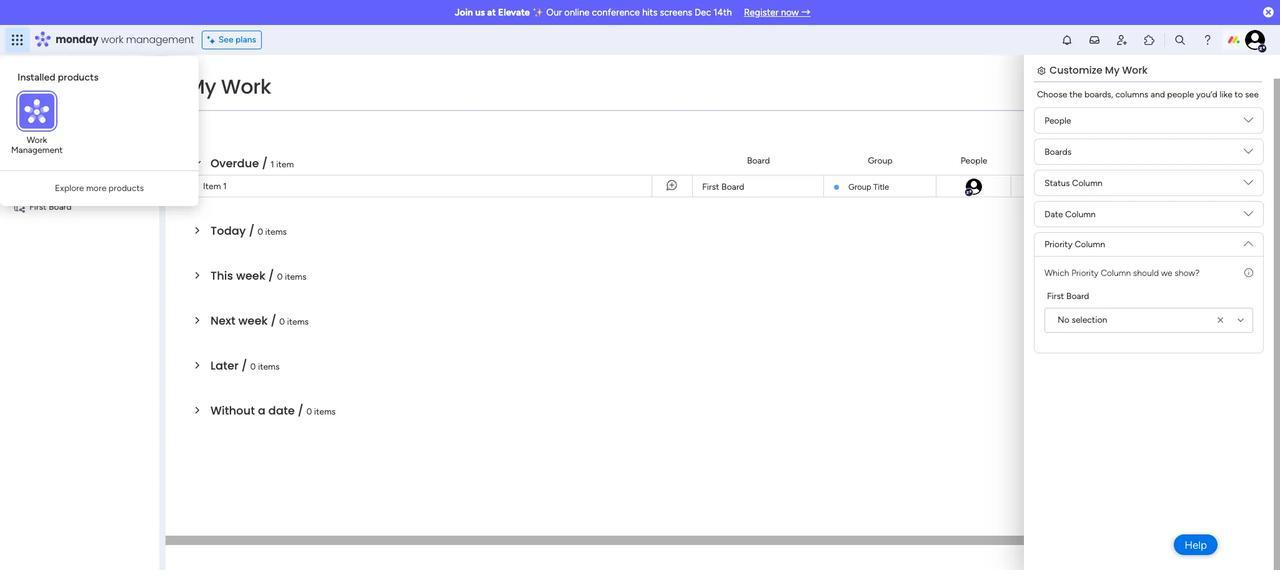 Task type: locate. For each thing, give the bounding box(es) containing it.
customize
[[1050, 63, 1103, 77], [419, 104, 461, 115]]

2 vertical spatial first board
[[1047, 291, 1089, 302]]

items right done
[[372, 104, 394, 115]]

my inside list box
[[29, 180, 41, 191]]

item 1
[[203, 181, 227, 192]]

/
[[262, 156, 268, 171], [249, 223, 255, 239], [268, 268, 274, 284], [271, 313, 276, 329], [242, 358, 247, 374], [298, 403, 303, 419]]

3 dapulse dropdown down arrow image from the top
[[1244, 209, 1253, 223]]

1 vertical spatial first board
[[29, 202, 72, 212]]

2 horizontal spatial first
[[1047, 291, 1064, 302]]

0 vertical spatial work
[[101, 32, 123, 47]]

work management image
[[19, 94, 54, 129]]

my
[[1105, 63, 1120, 77], [187, 72, 216, 101], [27, 88, 40, 99], [29, 180, 41, 191]]

0 vertical spatial date
[[1046, 155, 1065, 166]]

group for group title
[[849, 182, 871, 192]]

first for first board group on the bottom
[[1047, 291, 1064, 302]]

week right next
[[238, 313, 268, 329]]

1 vertical spatial jacob simon image
[[964, 177, 983, 196]]

a
[[258, 403, 265, 419]]

1 vertical spatial group
[[849, 182, 871, 192]]

column
[[1072, 178, 1103, 188], [1065, 209, 1096, 220], [1075, 239, 1105, 250], [1101, 268, 1131, 279]]

2 dapulse dropdown down arrow image from the top
[[1244, 234, 1253, 248]]

date
[[1046, 155, 1065, 166], [1045, 209, 1063, 220]]

search everything image
[[1174, 34, 1187, 46]]

items up next week / 0 items
[[285, 272, 307, 282]]

priority
[[1216, 155, 1244, 166], [1045, 239, 1073, 250], [1072, 268, 1099, 279]]

priority for priority column
[[1045, 239, 1073, 250]]

week right the this
[[236, 268, 266, 284]]

None search field
[[184, 100, 302, 120]]

like
[[1220, 89, 1233, 100]]

column right nov
[[1072, 178, 1103, 188]]

now
[[781, 7, 799, 18]]

1 vertical spatial week
[[238, 313, 268, 329]]

0 vertical spatial first board
[[702, 182, 745, 192]]

my inside "my work" button
[[27, 88, 40, 99]]

items
[[372, 104, 394, 115], [265, 227, 287, 237], [285, 272, 307, 282], [287, 317, 309, 327], [258, 362, 280, 372], [314, 407, 336, 417]]

main content
[[166, 30, 1279, 570]]

0 horizontal spatial first
[[29, 202, 46, 212]]

2 vertical spatial dapulse dropdown down arrow image
[[1244, 209, 1253, 223]]

my for my work
[[187, 72, 216, 101]]

column for status column
[[1072, 178, 1103, 188]]

our
[[546, 7, 562, 18]]

1 vertical spatial dapulse dropdown down arrow image
[[1244, 147, 1253, 161]]

shareable board image
[[13, 201, 25, 213]]

first board link
[[700, 176, 816, 198]]

week for next
[[238, 313, 268, 329]]

0 vertical spatial dapulse dropdown down arrow image
[[1244, 178, 1253, 192]]

first inside 'heading'
[[1047, 291, 1064, 302]]

0 right today
[[258, 227, 263, 237]]

today / 0 items
[[211, 223, 287, 239]]

column for date column
[[1065, 209, 1096, 220]]

1 vertical spatial products
[[109, 183, 144, 194]]

my down see plans button
[[187, 72, 216, 101]]

dec
[[695, 7, 711, 18]]

first board
[[702, 182, 745, 192], [29, 202, 72, 212], [1047, 291, 1089, 302]]

1 dapulse dropdown down arrow image from the top
[[1244, 116, 1253, 130]]

group
[[868, 155, 893, 166], [849, 182, 871, 192]]

0 inside today / 0 items
[[258, 227, 263, 237]]

1 left item
[[271, 159, 274, 170]]

1 vertical spatial customize
[[419, 104, 461, 115]]

at
[[487, 7, 496, 18]]

register now →
[[744, 7, 811, 18]]

status
[[1130, 155, 1155, 166], [1045, 178, 1070, 188]]

notifications image
[[1061, 34, 1073, 46]]

dapulse dropdown down arrow image for boards
[[1244, 147, 1253, 161]]

date up 19 nov
[[1046, 155, 1065, 166]]

items inside next week / 0 items
[[287, 317, 309, 327]]

dapulse dropdown down arrow image
[[1244, 116, 1253, 130], [1244, 147, 1253, 161], [1244, 209, 1253, 223]]

my down the installed
[[27, 88, 40, 99]]

my for my board
[[29, 180, 41, 191]]

customize button
[[399, 100, 466, 120]]

my board
[[29, 180, 66, 191]]

column left 'should'
[[1101, 268, 1131, 279]]

0 horizontal spatial jacob simon image
[[964, 177, 983, 196]]

2 horizontal spatial first board
[[1047, 291, 1089, 302]]

my work button
[[7, 84, 134, 104]]

0
[[258, 227, 263, 237], [277, 272, 283, 282], [279, 317, 285, 327], [250, 362, 256, 372], [306, 407, 312, 417]]

overdue
[[211, 156, 259, 171]]

column up priority column
[[1065, 209, 1096, 220]]

list box
[[0, 172, 159, 386]]

date down 19 nov
[[1045, 209, 1063, 220]]

1 horizontal spatial work
[[101, 32, 123, 47]]

group for group
[[868, 155, 893, 166]]

19 nov
[[1042, 182, 1068, 191]]

0 down this week / 0 items
[[279, 317, 285, 327]]

0 horizontal spatial people
[[961, 155, 987, 166]]

board
[[44, 180, 66, 191]]

0 vertical spatial customize
[[1050, 63, 1103, 77]]

products up "my work" button
[[58, 71, 98, 83]]

2 vertical spatial first
[[1047, 291, 1064, 302]]

1
[[271, 159, 274, 170], [223, 181, 227, 192]]

work for monday
[[101, 32, 123, 47]]

work inside "my work" button
[[42, 88, 61, 99]]

0 vertical spatial first
[[702, 182, 719, 192]]

search image
[[287, 105, 297, 115]]

option
[[0, 174, 159, 177]]

dapulse dropdown down arrow image
[[1244, 178, 1253, 192], [1244, 234, 1253, 248]]

plans
[[236, 34, 256, 45]]

main content containing overdue /
[[166, 30, 1279, 570]]

customize inside customize button
[[419, 104, 461, 115]]

1 horizontal spatial 1
[[271, 159, 274, 170]]

date
[[268, 403, 295, 419]]

column down date column on the right of page
[[1075, 239, 1105, 250]]

0 horizontal spatial work
[[42, 88, 61, 99]]

my up boards,
[[1105, 63, 1120, 77]]

products
[[58, 71, 98, 83], [109, 183, 144, 194]]

boards,
[[1085, 89, 1113, 100]]

management
[[11, 145, 63, 156]]

1 vertical spatial priority
[[1045, 239, 1073, 250]]

see plans button
[[202, 31, 262, 49]]

1 horizontal spatial jacob simon image
[[1245, 30, 1265, 50]]

week
[[236, 268, 266, 284], [238, 313, 268, 329]]

1 horizontal spatial people
[[1045, 115, 1071, 126]]

0 right later
[[250, 362, 256, 372]]

/ left item
[[262, 156, 268, 171]]

0 vertical spatial jacob simon image
[[1245, 30, 1265, 50]]

workspace selection element
[[12, 123, 104, 139]]

jacob simon image
[[1245, 30, 1265, 50], [964, 177, 983, 196]]

priority column
[[1045, 239, 1105, 250]]

1 horizontal spatial customize
[[1050, 63, 1103, 77]]

priority for priority
[[1216, 155, 1244, 166]]

0 horizontal spatial work
[[27, 135, 47, 146]]

2 dapulse dropdown down arrow image from the top
[[1244, 147, 1253, 161]]

1 right item
[[223, 181, 227, 192]]

0 vertical spatial people
[[1045, 115, 1071, 126]]

1 vertical spatial 1
[[223, 181, 227, 192]]

0 vertical spatial group
[[868, 155, 893, 166]]

status for status
[[1130, 155, 1155, 166]]

date for date
[[1046, 155, 1065, 166]]

first board inside list box
[[29, 202, 72, 212]]

work right workspace image
[[27, 135, 47, 146]]

work
[[101, 32, 123, 47], [42, 88, 61, 99]]

2 vertical spatial priority
[[1072, 268, 1099, 279]]

0 vertical spatial priority
[[1216, 155, 1244, 166]]

first board for first board link
[[702, 182, 745, 192]]

first board inside group
[[1047, 291, 1089, 302]]

work
[[1122, 63, 1148, 77], [221, 72, 271, 101], [27, 135, 47, 146]]

without
[[211, 403, 255, 419]]

/ up next week / 0 items
[[268, 268, 274, 284]]

no
[[1058, 315, 1070, 326]]

work down installed products
[[42, 88, 61, 99]]

group left title
[[849, 182, 871, 192]]

items right date on the left bottom
[[314, 407, 336, 417]]

0 vertical spatial 1
[[271, 159, 274, 170]]

group up title
[[868, 155, 893, 166]]

work right monday
[[101, 32, 123, 47]]

1 vertical spatial date
[[1045, 209, 1063, 220]]

products right more
[[109, 183, 144, 194]]

1 vertical spatial dapulse dropdown down arrow image
[[1244, 234, 1253, 248]]

1 vertical spatial first
[[29, 202, 46, 212]]

1 horizontal spatial products
[[109, 183, 144, 194]]

my work
[[27, 88, 61, 99]]

people
[[1045, 115, 1071, 126], [961, 155, 987, 166]]

0 right date on the left bottom
[[306, 407, 312, 417]]

0 inside 'later / 0 items'
[[250, 362, 256, 372]]

work down plans
[[221, 72, 271, 101]]

0 vertical spatial week
[[236, 268, 266, 284]]

1 horizontal spatial first board
[[702, 182, 745, 192]]

invite members image
[[1116, 34, 1128, 46]]

1 inside overdue / 1 item
[[271, 159, 274, 170]]

1 horizontal spatial status
[[1130, 155, 1155, 166]]

2 horizontal spatial work
[[1122, 63, 1148, 77]]

help
[[1185, 539, 1207, 551]]

0 horizontal spatial products
[[58, 71, 98, 83]]

my left board
[[29, 180, 41, 191]]

0 vertical spatial dapulse dropdown down arrow image
[[1244, 116, 1253, 130]]

hide done items
[[329, 104, 394, 115]]

installed
[[17, 71, 55, 83]]

1 vertical spatial work
[[42, 88, 61, 99]]

items down this week / 0 items
[[287, 317, 309, 327]]

items up without a date / 0 items
[[258, 362, 280, 372]]

hits
[[642, 7, 658, 18]]

0 up next week / 0 items
[[277, 272, 283, 282]]

1 horizontal spatial first
[[702, 182, 719, 192]]

0 vertical spatial status
[[1130, 155, 1155, 166]]

to
[[1235, 89, 1243, 100]]

work up the columns
[[1122, 63, 1148, 77]]

items up this week / 0 items
[[265, 227, 287, 237]]

0 horizontal spatial status
[[1045, 178, 1070, 188]]

date column
[[1045, 209, 1096, 220]]

0 horizontal spatial customize
[[419, 104, 461, 115]]

first for first board link
[[702, 182, 719, 192]]

1 vertical spatial status
[[1045, 178, 1070, 188]]

show?
[[1175, 268, 1200, 279]]

date for date column
[[1045, 209, 1063, 220]]

0 horizontal spatial first board
[[29, 202, 72, 212]]

nov
[[1052, 182, 1068, 191]]

0 inside this week / 0 items
[[277, 272, 283, 282]]

1 dapulse dropdown down arrow image from the top
[[1244, 178, 1253, 192]]

first board group
[[1045, 290, 1253, 333]]

my work
[[187, 72, 271, 101]]



Task type: vqa. For each thing, say whether or not it's contained in the screenshot.
Column Header
no



Task type: describe. For each thing, give the bounding box(es) containing it.
m
[[14, 125, 22, 135]]

later / 0 items
[[211, 358, 280, 374]]

products inside button
[[109, 183, 144, 194]]

item
[[203, 181, 221, 192]]

customize for customize my work
[[1050, 63, 1103, 77]]

list box containing my board
[[0, 172, 159, 386]]

monday
[[56, 32, 98, 47]]

choose the boards, columns and people you'd like to see
[[1037, 89, 1259, 100]]

explore more products button
[[50, 179, 149, 199]]

/ right later
[[242, 358, 247, 374]]

home button
[[7, 62, 134, 82]]

main workspace
[[29, 124, 102, 136]]

dapulse dropdown down arrow image for status column
[[1244, 178, 1253, 192]]

first board heading
[[1047, 290, 1089, 303]]

✨
[[532, 7, 544, 18]]

→
[[801, 7, 811, 18]]

people
[[1167, 89, 1194, 100]]

we
[[1161, 268, 1173, 279]]

/ right date on the left bottom
[[298, 403, 303, 419]]

choose
[[1037, 89, 1067, 100]]

hide
[[329, 104, 348, 115]]

done
[[350, 104, 370, 115]]

week for this
[[236, 268, 266, 284]]

this week / 0 items
[[211, 268, 307, 284]]

online
[[564, 7, 590, 18]]

title
[[873, 182, 889, 192]]

items inside without a date / 0 items
[[314, 407, 336, 417]]

customize for customize
[[419, 104, 461, 115]]

item
[[276, 159, 294, 170]]

overdue / 1 item
[[211, 156, 294, 171]]

and
[[1151, 89, 1165, 100]]

you'd
[[1196, 89, 1218, 100]]

14th
[[714, 7, 732, 18]]

installed products element
[[17, 71, 184, 83]]

items inside 'later / 0 items'
[[258, 362, 280, 372]]

0 vertical spatial products
[[58, 71, 98, 83]]

1 vertical spatial people
[[961, 155, 987, 166]]

main
[[29, 124, 51, 136]]

0 inside without a date / 0 items
[[306, 407, 312, 417]]

join
[[455, 7, 473, 18]]

more
[[86, 183, 106, 194]]

v2 info image
[[1245, 267, 1253, 280]]

select product image
[[11, 34, 24, 46]]

should
[[1133, 268, 1159, 279]]

columns
[[1116, 89, 1149, 100]]

first board for first board group on the bottom
[[1047, 291, 1089, 302]]

home
[[29, 67, 53, 77]]

the
[[1070, 89, 1083, 100]]

register now → link
[[744, 7, 811, 18]]

screens
[[660, 7, 692, 18]]

workspace
[[53, 124, 102, 136]]

without a date / 0 items
[[211, 403, 336, 419]]

explore more products
[[55, 183, 144, 194]]

0 inside next week / 0 items
[[279, 317, 285, 327]]

next
[[211, 313, 235, 329]]

work management
[[11, 135, 63, 156]]

items inside this week / 0 items
[[285, 272, 307, 282]]

items inside today / 0 items
[[265, 227, 287, 237]]

see
[[1245, 89, 1259, 100]]

board inside 'heading'
[[1066, 291, 1089, 302]]

status column
[[1045, 178, 1103, 188]]

19
[[1042, 182, 1050, 191]]

join us at elevate ✨ our online conference hits screens dec 14th
[[455, 7, 732, 18]]

column for priority column
[[1075, 239, 1105, 250]]

which priority column should we show?
[[1045, 268, 1200, 279]]

installed products
[[17, 71, 98, 83]]

work inside work management
[[27, 135, 47, 146]]

no selection
[[1058, 315, 1107, 326]]

us
[[475, 7, 485, 18]]

inbox image
[[1088, 34, 1101, 46]]

today
[[211, 223, 246, 239]]

management
[[126, 32, 194, 47]]

/ down this week / 0 items
[[271, 313, 276, 329]]

Search in workspace field
[[26, 150, 104, 164]]

boards
[[1045, 147, 1072, 157]]

my inside main content
[[1105, 63, 1120, 77]]

conference
[[592, 7, 640, 18]]

help button
[[1174, 535, 1218, 555]]

apps image
[[1143, 34, 1156, 46]]

dapulse dropdown down arrow image for people
[[1244, 116, 1253, 130]]

my for my work
[[27, 88, 40, 99]]

0 horizontal spatial 1
[[223, 181, 227, 192]]

which
[[1045, 268, 1069, 279]]

later
[[211, 358, 239, 374]]

dapulse dropdown down arrow image for date column
[[1244, 209, 1253, 223]]

see
[[219, 34, 233, 45]]

register
[[744, 7, 779, 18]]

group title
[[849, 182, 889, 192]]

elevate
[[498, 7, 530, 18]]

first inside list box
[[29, 202, 46, 212]]

monday work management
[[56, 32, 194, 47]]

dapulse dropdown down arrow image for priority column
[[1244, 234, 1253, 248]]

help image
[[1202, 34, 1214, 46]]

explore
[[55, 183, 84, 194]]

see plans
[[219, 34, 256, 45]]

workspace image
[[12, 123, 24, 137]]

selection
[[1072, 315, 1107, 326]]

this
[[211, 268, 233, 284]]

status for status column
[[1045, 178, 1070, 188]]

1 horizontal spatial work
[[221, 72, 271, 101]]

customize my work
[[1050, 63, 1148, 77]]

/ right today
[[249, 223, 255, 239]]

work for my
[[42, 88, 61, 99]]

jacob simon image inside main content
[[964, 177, 983, 196]]

next week / 0 items
[[211, 313, 309, 329]]

Filter dashboard by text search field
[[184, 100, 302, 120]]



